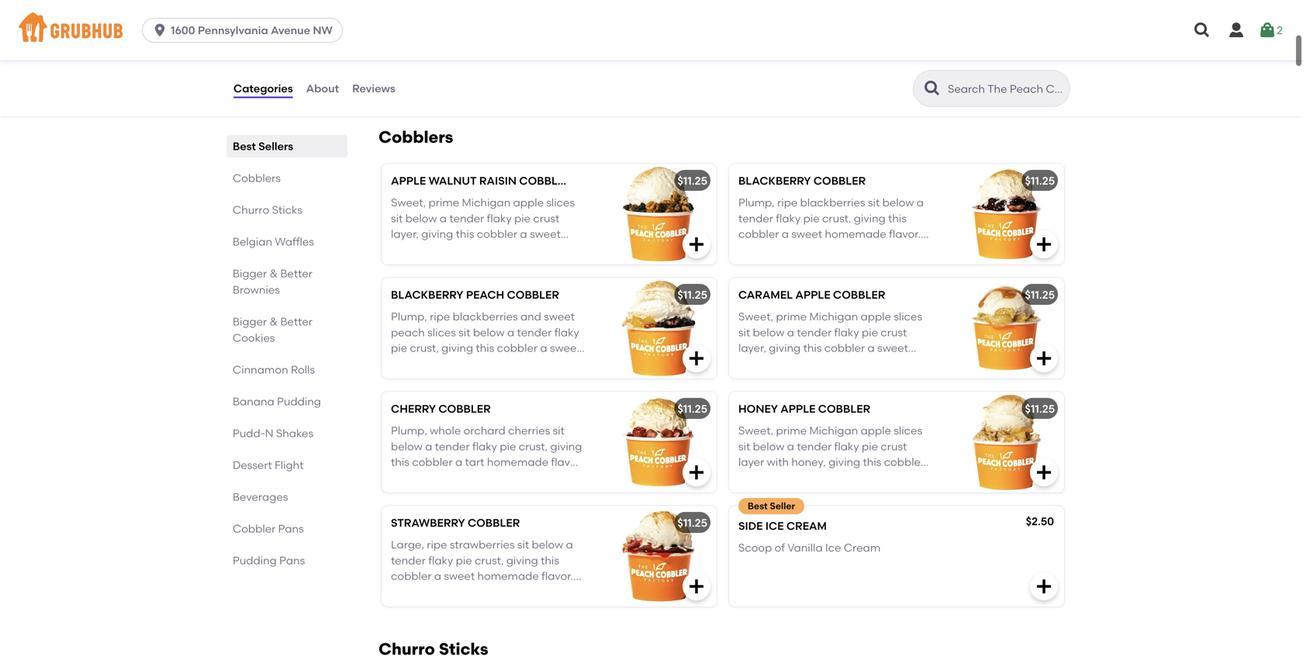 Task type: locate. For each thing, give the bounding box(es) containing it.
cream
[[787, 519, 827, 533]]

dessert flight
[[233, 459, 304, 472]]

1 vertical spatial blackberry
[[391, 288, 464, 301]]

1 vertical spatial apple
[[796, 288, 831, 301]]

1 horizontal spatial ice
[[826, 541, 842, 555]]

apple right "caramel"
[[796, 288, 831, 301]]

pans for cobbler pans
[[278, 522, 304, 535]]

cherry
[[391, 402, 436, 415]]

better
[[281, 267, 313, 280], [281, 315, 313, 328]]

bigger up cookies
[[233, 315, 267, 328]]

$11.25 for cherry cobbler
[[678, 402, 708, 415]]

2 better from the top
[[281, 315, 313, 328]]

& up brownies
[[270, 267, 278, 280]]

1 horizontal spatial blackberry
[[739, 174, 811, 187]]

cobblers up churro
[[233, 172, 281, 185]]

pudd-
[[233, 427, 265, 440]]

0 horizontal spatial a
[[434, 570, 442, 583]]

cream
[[495, 63, 532, 76], [844, 541, 881, 555]]

1 vertical spatial scoop of vanilla ice cream
[[739, 541, 881, 555]]

1 vertical spatial &
[[270, 315, 278, 328]]

apple left walnut
[[391, 174, 426, 187]]

0 vertical spatial pudding
[[277, 395, 321, 408]]

& inside bigger & better cookies
[[270, 315, 278, 328]]

banana
[[233, 395, 275, 408]]

scoop down side
[[739, 541, 772, 555]]

$2.50
[[1026, 515, 1055, 528]]

&
[[270, 267, 278, 280], [270, 315, 278, 328]]

about button
[[306, 61, 340, 116]]

1 better from the top
[[281, 267, 313, 280]]

best sellers
[[233, 140, 293, 153]]

0 vertical spatial ice
[[477, 63, 492, 76]]

belgian waffles
[[233, 235, 314, 248]]

apple for cherry cobbler
[[781, 402, 816, 415]]

pans right cobbler
[[278, 522, 304, 535]]

pudding down cobbler
[[233, 554, 277, 567]]

1 horizontal spatial scoop of vanilla ice cream
[[739, 541, 881, 555]]

large,
[[391, 538, 424, 552]]

svg image for cherry cobbler
[[688, 463, 706, 482]]

2 vertical spatial apple
[[781, 402, 816, 415]]

better down bigger & better brownies
[[281, 315, 313, 328]]

ice
[[495, 601, 511, 615]]

0 vertical spatial cobblers
[[379, 127, 453, 147]]

1 vertical spatial cobblers
[[233, 172, 281, 185]]

with
[[391, 601, 413, 615]]

pudd-n shakes
[[233, 427, 314, 440]]

vanilla
[[439, 63, 474, 76], [788, 541, 823, 555]]

1 vertical spatial a
[[434, 570, 442, 583]]

of
[[426, 63, 436, 76], [775, 541, 785, 555]]

scoop of vanilla ice cream
[[390, 63, 532, 76], [739, 541, 881, 555]]

0 horizontal spatial of
[[426, 63, 436, 76]]

bigger inside bigger & better cookies
[[233, 315, 267, 328]]

0 vertical spatial bigger
[[233, 267, 267, 280]]

1 horizontal spatial of
[[775, 541, 785, 555]]

pans down 'cobbler pans'
[[279, 554, 305, 567]]

$11.25 for blackberry cobbler
[[1026, 174, 1055, 187]]

apple right honey
[[781, 402, 816, 415]]

1 & from the top
[[270, 267, 278, 280]]

topped
[[536, 586, 575, 599]]

warmed
[[391, 586, 437, 599]]

rolls
[[291, 363, 315, 376]]

0 vertical spatial of
[[426, 63, 436, 76]]

tender
[[391, 554, 426, 567]]

$11.25 for strawberry cobbler
[[678, 516, 708, 530]]

0 horizontal spatial best
[[233, 140, 256, 153]]

0 vertical spatial pans
[[278, 522, 304, 535]]

2 button
[[1259, 16, 1284, 44]]

giving
[[507, 554, 538, 567]]

bigger up brownies
[[233, 267, 267, 280]]

0 horizontal spatial cream
[[495, 63, 532, 76]]

better inside bigger & better brownies
[[281, 267, 313, 280]]

this
[[541, 554, 560, 567]]

svg image
[[1194, 21, 1212, 40], [1228, 21, 1246, 40], [1259, 21, 1277, 40], [1035, 235, 1054, 254], [688, 349, 706, 368], [1035, 349, 1054, 368]]

0 vertical spatial blackberry
[[739, 174, 811, 187]]

of down side ice cream
[[775, 541, 785, 555]]

1 vertical spatial scoop
[[739, 541, 772, 555]]

1 horizontal spatial cobblers
[[379, 127, 453, 147]]

bigger for bigger & better brownies
[[233, 267, 267, 280]]

side ice cream
[[739, 519, 827, 533]]

main navigation navigation
[[0, 0, 1304, 61]]

raisin
[[480, 174, 517, 187]]

1 vertical spatial cream
[[844, 541, 881, 555]]

0 horizontal spatial ice
[[477, 63, 492, 76]]

honey
[[739, 402, 778, 415]]

to
[[440, 586, 450, 599]]

1 bigger from the top
[[233, 267, 267, 280]]

svg image inside 2 button
[[1259, 21, 1277, 40]]

below
[[532, 538, 564, 552]]

0 horizontal spatial vanilla
[[439, 63, 474, 76]]

2 & from the top
[[270, 315, 278, 328]]

a down flaky
[[434, 570, 442, 583]]

0 horizontal spatial scoop
[[390, 63, 423, 76]]

then
[[510, 586, 534, 599]]

pudding
[[277, 395, 321, 408], [233, 554, 277, 567]]

1 vertical spatial vanilla
[[788, 541, 823, 555]]

best up side
[[748, 500, 768, 512]]

a right below
[[566, 538, 573, 552]]

0 vertical spatial scoop
[[390, 63, 423, 76]]

cream.
[[514, 601, 551, 615]]

about
[[306, 82, 339, 95]]

ice
[[477, 63, 492, 76], [826, 541, 842, 555]]

& for cookies
[[270, 315, 278, 328]]

of right reviews "button"
[[426, 63, 436, 76]]

0 vertical spatial best
[[233, 140, 256, 153]]

cobblers up walnut
[[379, 127, 453, 147]]

svg image for strawberry cobbler
[[688, 577, 706, 596]]

churro sticks
[[233, 203, 303, 217]]

vanilla inside button
[[439, 63, 474, 76]]

better for bigger & better brownies
[[281, 267, 313, 280]]

blackberry cobbler
[[739, 174, 866, 187]]

cobblers
[[379, 127, 453, 147], [233, 172, 281, 185]]

$11.25
[[678, 174, 708, 187], [1026, 174, 1055, 187], [678, 288, 708, 301], [1026, 288, 1055, 301], [678, 402, 708, 415], [1026, 402, 1055, 415], [678, 516, 708, 530]]

bigger inside bigger & better brownies
[[233, 267, 267, 280]]

1 vertical spatial ice
[[826, 541, 842, 555]]

scoop up reviews on the left top of page
[[390, 63, 423, 76]]

pennsylvania
[[198, 24, 268, 37]]

categories
[[234, 82, 293, 95]]

categories button
[[233, 61, 294, 116]]

1 horizontal spatial best
[[748, 500, 768, 512]]

sit
[[518, 538, 529, 552]]

1 vertical spatial bigger
[[233, 315, 267, 328]]

scoop inside button
[[390, 63, 423, 76]]

best seller
[[748, 500, 796, 512]]

2 bigger from the top
[[233, 315, 267, 328]]

cobbler
[[391, 570, 432, 583]]

cookies
[[233, 331, 275, 345]]

of inside button
[[426, 63, 436, 76]]

cobbler
[[520, 174, 572, 187], [814, 174, 866, 187], [507, 288, 559, 301], [834, 288, 886, 301], [439, 402, 491, 415], [819, 402, 871, 415], [468, 516, 520, 530]]

0 horizontal spatial scoop of vanilla ice cream
[[390, 63, 532, 76]]

pudding down rolls
[[277, 395, 321, 408]]

a
[[566, 538, 573, 552], [434, 570, 442, 583]]

flight
[[275, 459, 304, 472]]

0 vertical spatial vanilla
[[439, 63, 474, 76]]

better for bigger & better cookies
[[281, 315, 313, 328]]

0 horizontal spatial blackberry
[[391, 288, 464, 301]]

0 vertical spatial better
[[281, 267, 313, 280]]

1 vertical spatial better
[[281, 315, 313, 328]]

1 vertical spatial pudding
[[233, 554, 277, 567]]

0 vertical spatial cream
[[495, 63, 532, 76]]

better down waffles at the top left
[[281, 267, 313, 280]]

walnut
[[429, 174, 477, 187]]

1 horizontal spatial a
[[566, 538, 573, 552]]

flaky
[[429, 554, 453, 567]]

bigger
[[233, 267, 267, 280], [233, 315, 267, 328]]

pans
[[278, 522, 304, 535], [279, 554, 305, 567]]

0 vertical spatial &
[[270, 267, 278, 280]]

strawberry cobbler image
[[601, 506, 717, 607]]

0 vertical spatial scoop of vanilla ice cream
[[390, 63, 532, 76]]

1 vertical spatial best
[[748, 500, 768, 512]]

apple
[[391, 174, 426, 187], [796, 288, 831, 301], [781, 402, 816, 415]]

blackberry
[[739, 174, 811, 187], [391, 288, 464, 301]]

beverages
[[233, 490, 288, 504]]

1 horizontal spatial pudding
[[277, 395, 321, 408]]

ice
[[766, 519, 784, 533]]

better inside bigger & better cookies
[[281, 315, 313, 328]]

& up cookies
[[270, 315, 278, 328]]

Search The Peach Cobbler Factory  search field
[[947, 81, 1066, 96]]

1 vertical spatial pans
[[279, 554, 305, 567]]

& inside bigger & better brownies
[[270, 267, 278, 280]]

1600 pennsylvania avenue nw
[[171, 24, 333, 37]]

svg image
[[152, 23, 168, 38], [688, 235, 706, 254], [688, 463, 706, 482], [1035, 463, 1054, 482], [688, 577, 706, 596], [1035, 577, 1054, 596]]

ripe
[[427, 538, 447, 552]]

best left sellers on the top left
[[233, 140, 256, 153]]



Task type: describe. For each thing, give the bounding box(es) containing it.
best for best sellers
[[233, 140, 256, 153]]

belgian
[[233, 235, 272, 248]]

scoop of vanilla ice cream button
[[380, 27, 719, 97]]

nw
[[313, 24, 333, 37]]

$11.25 for apple walnut raisin cobbler
[[678, 174, 708, 187]]

apple walnut raisin cobbler
[[391, 174, 572, 187]]

seller
[[770, 500, 796, 512]]

$11.25 for blackberry peach cobbler
[[678, 288, 708, 301]]

strawberry
[[391, 516, 465, 530]]

strawberry cobbler
[[391, 516, 520, 530]]

flavor.
[[542, 570, 574, 583]]

blackberry cobbler image
[[948, 164, 1065, 265]]

reviews
[[352, 82, 396, 95]]

apple for blackberry peach cobbler
[[796, 288, 831, 301]]

cobbler pans
[[233, 522, 304, 535]]

scoop of vanilla ice cream inside button
[[390, 63, 532, 76]]

vanilla
[[458, 601, 493, 615]]

bigger for bigger & better cookies
[[233, 315, 267, 328]]

best for best seller
[[748, 500, 768, 512]]

& for brownies
[[270, 267, 278, 280]]

sticks
[[272, 203, 303, 217]]

creamy
[[416, 601, 456, 615]]

cinnamon
[[233, 363, 288, 376]]

cherry cobbler
[[391, 402, 491, 415]]

avenue
[[271, 24, 310, 37]]

$11.25 for caramel apple cobbler
[[1026, 288, 1055, 301]]

pans for pudding pans
[[279, 554, 305, 567]]

side
[[739, 519, 763, 533]]

waffles
[[275, 235, 314, 248]]

1 horizontal spatial vanilla
[[788, 541, 823, 555]]

svg image inside 1600 pennsylvania avenue nw button
[[152, 23, 168, 38]]

1600 pennsylvania avenue nw button
[[142, 18, 349, 43]]

sweet
[[444, 570, 475, 583]]

perfection
[[453, 586, 507, 599]]

crust,
[[475, 554, 504, 567]]

1 horizontal spatial scoop
[[739, 541, 772, 555]]

homemade
[[478, 570, 539, 583]]

blackberry for blackberry peach cobbler
[[391, 288, 464, 301]]

0 vertical spatial apple
[[391, 174, 426, 187]]

brownies
[[233, 283, 280, 296]]

caramel apple cobbler image
[[948, 278, 1065, 379]]

sellers
[[259, 140, 293, 153]]

0 horizontal spatial cobblers
[[233, 172, 281, 185]]

caramel
[[739, 288, 793, 301]]

reviews button
[[352, 61, 396, 116]]

pudding pans
[[233, 554, 305, 567]]

banana pudding
[[233, 395, 321, 408]]

1 vertical spatial of
[[775, 541, 785, 555]]

cream inside button
[[495, 63, 532, 76]]

2
[[1277, 24, 1284, 37]]

peach
[[466, 288, 505, 301]]

pie
[[456, 554, 472, 567]]

1600
[[171, 24, 195, 37]]

apple walnut raisin cobbler image
[[601, 164, 717, 265]]

1 horizontal spatial cream
[[844, 541, 881, 555]]

bigger & better cookies
[[233, 315, 313, 345]]

cinnamon rolls
[[233, 363, 315, 376]]

honey apple cobbler
[[739, 402, 871, 415]]

shakes
[[276, 427, 314, 440]]

blackberry peach cobbler
[[391, 288, 559, 301]]

svg image for apple walnut raisin cobbler
[[688, 235, 706, 254]]

$11.25 for honey apple cobbler
[[1026, 402, 1055, 415]]

n
[[265, 427, 274, 440]]

blackberry for blackberry cobbler
[[739, 174, 811, 187]]

dessert
[[233, 459, 272, 472]]

churro
[[233, 203, 269, 217]]

cherry cobbler image
[[601, 392, 717, 493]]

0 horizontal spatial pudding
[[233, 554, 277, 567]]

bigger & better brownies
[[233, 267, 313, 296]]

svg image for honey apple cobbler
[[1035, 463, 1054, 482]]

honey apple cobbler image
[[948, 392, 1065, 493]]

cobbler
[[233, 522, 276, 535]]

ice inside button
[[477, 63, 492, 76]]

caramel apple cobbler
[[739, 288, 886, 301]]

search icon image
[[924, 79, 942, 98]]

0 vertical spatial a
[[566, 538, 573, 552]]

large, ripe strawberries sit below a tender flaky pie crust, giving this cobbler a sweet homemade flavor. warmed to perfection then topped with creamy vanilla ice cream.
[[391, 538, 575, 615]]

strawberries
[[450, 538, 515, 552]]

blackberry peach cobbler image
[[601, 278, 717, 379]]



Task type: vqa. For each thing, say whether or not it's contained in the screenshot.
Large, ripe strawberries sit below a tender flaky pie crust, giving this cobbler a sweet homemade flavor. Warmed to perfection then topped with creamy vanilla ice cream.
yes



